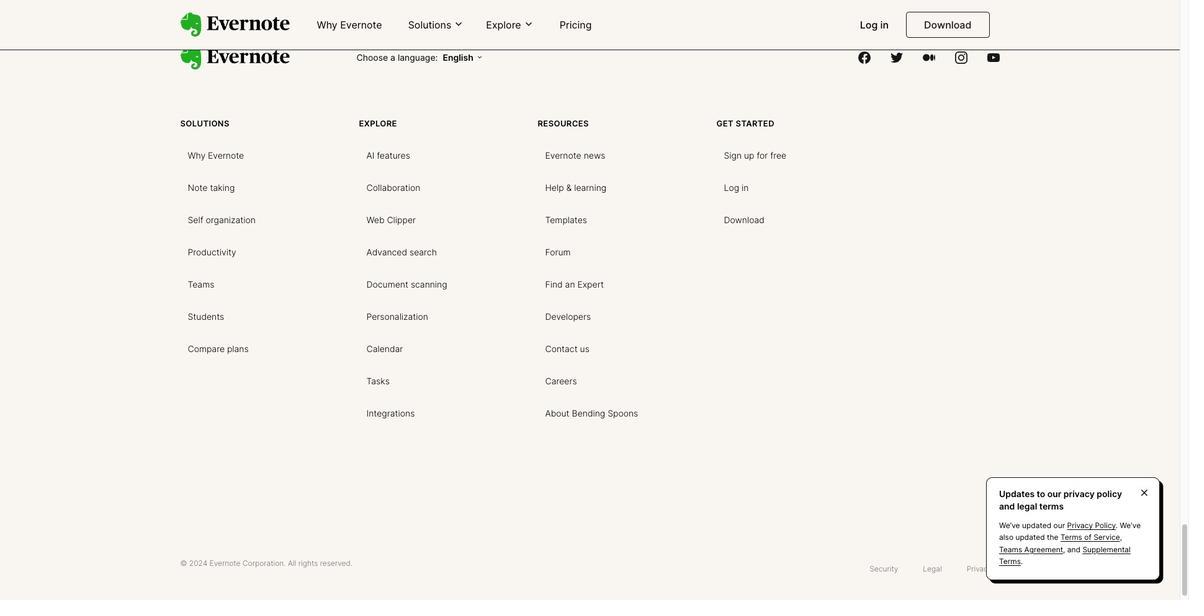 Task type: vqa. For each thing, say whether or not it's contained in the screenshot.
 'image'
no



Task type: describe. For each thing, give the bounding box(es) containing it.
contact
[[545, 344, 578, 355]]

ai
[[366, 150, 374, 161]]

ai features
[[366, 150, 410, 161]]

security
[[870, 565, 898, 574]]

bending
[[572, 409, 605, 419]]

expert
[[577, 279, 604, 290]]

web
[[366, 215, 384, 225]]

compare
[[188, 344, 225, 355]]

calendar
[[366, 344, 403, 355]]

help & learning link
[[538, 178, 614, 198]]

we've updated our privacy policy
[[999, 521, 1116, 531]]

web clipper link
[[359, 210, 423, 230]]

to
[[1037, 489, 1045, 500]]

. for .
[[1021, 557, 1023, 566]]

terms inside the terms of service , teams agreement , and
[[1061, 533, 1082, 543]]

1 evernote logo image from the top
[[180, 12, 290, 37]]

0 horizontal spatial solutions
[[180, 119, 229, 129]]

scanning
[[411, 279, 447, 290]]

ai features link
[[359, 145, 418, 165]]

careers
[[545, 376, 577, 387]]

note taking link
[[180, 178, 242, 198]]

1 vertical spatial ,
[[1063, 545, 1065, 555]]

terms
[[1039, 501, 1064, 512]]

document
[[366, 279, 408, 290]]

our for privacy
[[1047, 489, 1061, 500]]

self organization
[[188, 215, 256, 225]]

started
[[736, 119, 774, 129]]

supplemental
[[1083, 545, 1131, 555]]

personalization link
[[359, 307, 436, 327]]

why evernote link for pricing
[[309, 14, 389, 37]]

our for privacy
[[1053, 521, 1065, 531]]

why evernote for pricing
[[317, 19, 382, 31]]

0 vertical spatial updated
[[1022, 521, 1051, 531]]

calendar link
[[359, 339, 410, 359]]

get started
[[716, 119, 774, 129]]

get
[[716, 119, 734, 129]]

teams link
[[180, 274, 222, 294]]

integrations link
[[359, 404, 422, 423]]

the
[[1047, 533, 1058, 543]]

search
[[410, 247, 437, 258]]

security link
[[862, 560, 906, 577]]

english
[[443, 52, 473, 63]]

resources
[[538, 119, 589, 129]]

privacy policy link
[[1067, 521, 1116, 531]]

of
[[1084, 533, 1091, 543]]

document scanning link
[[359, 274, 455, 294]]

1 vertical spatial download
[[724, 215, 764, 225]]

web clipper
[[366, 215, 416, 225]]

developers link
[[538, 307, 598, 327]]

solutions button
[[404, 18, 468, 32]]

forum link
[[538, 242, 578, 262]]

evernote up 'choose'
[[340, 19, 382, 31]]

about bending spoons
[[545, 409, 638, 419]]

evernote news
[[545, 150, 605, 161]]

service
[[1094, 533, 1120, 543]]

choose
[[357, 52, 388, 63]]

©
[[180, 559, 187, 569]]

contact us link
[[538, 339, 597, 359]]

legal
[[923, 565, 942, 574]]

up
[[744, 150, 754, 161]]

explore inside button
[[486, 18, 521, 31]]

advanced search
[[366, 247, 437, 258]]

teams inside the terms of service , teams agreement , and
[[999, 545, 1022, 555]]

updates
[[999, 489, 1035, 500]]

why evernote link for productivity
[[180, 145, 251, 165]]

reserved.
[[320, 559, 353, 569]]

log for log in link to the right
[[860, 19, 878, 31]]

privacy link
[[959, 560, 999, 577]]

templates
[[545, 215, 587, 225]]

1 horizontal spatial privacy
[[1067, 521, 1093, 531]]

choose a language:
[[357, 52, 438, 63]]

language:
[[398, 52, 438, 63]]

0 vertical spatial download link
[[906, 12, 990, 38]]

pricing link
[[552, 14, 599, 37]]

compare plans
[[188, 344, 249, 355]]

updated inside . we've also updated the
[[1016, 533, 1045, 543]]

document scanning
[[366, 279, 447, 290]]

rights
[[298, 559, 318, 569]]

tasks link
[[359, 371, 397, 391]]

teams agreement link
[[999, 545, 1063, 555]]

productivity link
[[180, 242, 244, 262]]

1 vertical spatial privacy
[[967, 565, 992, 574]]

and inside the terms of service , teams agreement , and
[[1067, 545, 1080, 555]]

students
[[188, 312, 224, 322]]

collaboration link
[[359, 178, 428, 198]]

advanced
[[366, 247, 407, 258]]

evernote news link
[[538, 145, 613, 165]]

2024
[[189, 559, 207, 569]]



Task type: locate. For each thing, give the bounding box(es) containing it.
taking
[[210, 183, 235, 193]]

and down updates
[[999, 501, 1015, 512]]

terms of service link
[[1061, 533, 1120, 543]]

1 horizontal spatial log
[[860, 19, 878, 31]]

2 evernote logo image from the top
[[180, 46, 290, 70]]

find an expert
[[545, 279, 604, 290]]

0 vertical spatial log in
[[860, 19, 889, 31]]

in for log in link to the right
[[880, 19, 889, 31]]

privacy
[[1067, 521, 1093, 531], [967, 565, 992, 574]]

terms down the also
[[999, 557, 1021, 566]]

0 vertical spatial solutions
[[408, 18, 451, 31]]

supplemental terms link
[[999, 545, 1131, 566]]

0 horizontal spatial and
[[999, 501, 1015, 512]]

updates to our privacy policy and legal terms
[[999, 489, 1122, 512]]

1 horizontal spatial explore
[[486, 18, 521, 31]]

0 horizontal spatial download
[[724, 215, 764, 225]]

log
[[860, 19, 878, 31], [724, 183, 739, 193]]

we've up the also
[[999, 521, 1020, 531]]

why evernote
[[317, 19, 382, 31], [188, 150, 244, 161]]

why evernote link up 'choose'
[[309, 14, 389, 37]]

find
[[545, 279, 563, 290]]

pricing
[[560, 19, 592, 31]]

1 vertical spatial why evernote
[[188, 150, 244, 161]]

,
[[1120, 533, 1122, 543], [1063, 545, 1065, 555]]

help & learning
[[545, 183, 606, 193]]

legal link
[[916, 560, 949, 577]]

0 vertical spatial privacy
[[1067, 521, 1093, 531]]

productivity
[[188, 247, 236, 258]]

1 vertical spatial our
[[1053, 521, 1065, 531]]

. we've also updated the
[[999, 521, 1141, 543]]

0 vertical spatial why evernote link
[[309, 14, 389, 37]]

0 vertical spatial why evernote
[[317, 19, 382, 31]]

evernote right 2024
[[209, 559, 240, 569]]

developers
[[545, 312, 591, 322]]

0 vertical spatial .
[[1116, 521, 1118, 531]]

1 horizontal spatial and
[[1067, 545, 1080, 555]]

0 horizontal spatial in
[[742, 183, 749, 193]]

evernote left news
[[545, 150, 581, 161]]

in for left log in link
[[742, 183, 749, 193]]

us
[[580, 344, 589, 355]]

careers link
[[538, 371, 584, 391]]

1 horizontal spatial we've
[[1120, 521, 1141, 531]]

0 vertical spatial explore
[[486, 18, 521, 31]]

. down teams agreement link at the right of the page
[[1021, 557, 1023, 566]]

0 vertical spatial in
[[880, 19, 889, 31]]

all
[[288, 559, 296, 569]]

and down . we've also updated the
[[1067, 545, 1080, 555]]

© 2024 evernote corporation. all rights reserved.
[[180, 559, 353, 569]]

0 horizontal spatial privacy
[[967, 565, 992, 574]]

0 vertical spatial terms
[[1061, 533, 1082, 543]]

log in
[[860, 19, 889, 31], [724, 183, 749, 193]]

teams
[[188, 279, 214, 290], [999, 545, 1022, 555]]

we've
[[999, 521, 1020, 531], [1120, 521, 1141, 531]]

1 horizontal spatial why evernote link
[[309, 14, 389, 37]]

0 vertical spatial and
[[999, 501, 1015, 512]]

0 horizontal spatial why evernote link
[[180, 145, 251, 165]]

log in for left log in link
[[724, 183, 749, 193]]

0 horizontal spatial log in link
[[716, 178, 756, 198]]

1 vertical spatial updated
[[1016, 533, 1045, 543]]

why evernote link up note taking link
[[180, 145, 251, 165]]

evernote
[[340, 19, 382, 31], [208, 150, 244, 161], [545, 150, 581, 161], [209, 559, 240, 569]]

0 horizontal spatial log
[[724, 183, 739, 193]]

0 horizontal spatial log in
[[724, 183, 749, 193]]

1 vertical spatial download link
[[716, 210, 772, 230]]

compare plans link
[[180, 339, 256, 359]]

why for productivity
[[188, 150, 205, 161]]

0 vertical spatial download
[[924, 19, 972, 31]]

1 vertical spatial and
[[1067, 545, 1080, 555]]

1 we've from the left
[[999, 521, 1020, 531]]

&
[[566, 183, 572, 193]]

, up supplemental
[[1120, 533, 1122, 543]]

1 horizontal spatial ,
[[1120, 533, 1122, 543]]

, down . we've also updated the
[[1063, 545, 1065, 555]]

1 vertical spatial teams
[[999, 545, 1022, 555]]

teams down the also
[[999, 545, 1022, 555]]

corporation.
[[243, 559, 286, 569]]

sign up for free link
[[716, 145, 794, 165]]

news
[[584, 150, 605, 161]]

1 horizontal spatial terms
[[1061, 533, 1082, 543]]

our up the
[[1053, 521, 1065, 531]]

1 horizontal spatial .
[[1116, 521, 1118, 531]]

0 horizontal spatial we've
[[999, 521, 1020, 531]]

integrations
[[366, 409, 415, 419]]

free
[[770, 150, 786, 161]]

1 vertical spatial in
[[742, 183, 749, 193]]

spoons
[[608, 409, 638, 419]]

find an expert link
[[538, 274, 611, 294]]

log in for log in link to the right
[[860, 19, 889, 31]]

our inside the "updates to our privacy policy and legal terms"
[[1047, 489, 1061, 500]]

note taking
[[188, 183, 235, 193]]

policy
[[1095, 521, 1116, 531]]

0 vertical spatial teams
[[188, 279, 214, 290]]

terms
[[1061, 533, 1082, 543], [999, 557, 1021, 566]]

0 horizontal spatial download link
[[716, 210, 772, 230]]

note
[[188, 183, 208, 193]]

solutions inside button
[[408, 18, 451, 31]]

2 we've from the left
[[1120, 521, 1141, 531]]

1 horizontal spatial download
[[924, 19, 972, 31]]

teams up students link
[[188, 279, 214, 290]]

evernote logo image
[[180, 12, 290, 37], [180, 46, 290, 70]]

a
[[390, 52, 395, 63]]

help
[[545, 183, 564, 193]]

why for pricing
[[317, 19, 337, 31]]

1 horizontal spatial solutions
[[408, 18, 451, 31]]

. inside . we've also updated the
[[1116, 521, 1118, 531]]

1 vertical spatial why evernote link
[[180, 145, 251, 165]]

self organization link
[[180, 210, 263, 230]]

personalization
[[366, 312, 428, 322]]

0 vertical spatial why
[[317, 19, 337, 31]]

why evernote up note taking link
[[188, 150, 244, 161]]

0 horizontal spatial .
[[1021, 557, 1023, 566]]

0 horizontal spatial ,
[[1063, 545, 1065, 555]]

terms left "of"
[[1061, 533, 1082, 543]]

why evernote link
[[309, 14, 389, 37], [180, 145, 251, 165]]

we've inside . we've also updated the
[[1120, 521, 1141, 531]]

updated up the
[[1022, 521, 1051, 531]]

privacy up "of"
[[1067, 521, 1093, 531]]

1 vertical spatial why
[[188, 150, 205, 161]]

organization
[[206, 215, 256, 225]]

sign up for free
[[724, 150, 786, 161]]

1 horizontal spatial log in
[[860, 19, 889, 31]]

we've right the policy
[[1120, 521, 1141, 531]]

1 horizontal spatial in
[[880, 19, 889, 31]]

privacy
[[1064, 489, 1095, 500]]

and inside the "updates to our privacy policy and legal terms"
[[999, 501, 1015, 512]]

clipper
[[387, 215, 416, 225]]

1 vertical spatial log in link
[[716, 178, 756, 198]]

1 horizontal spatial why evernote
[[317, 19, 382, 31]]

0 vertical spatial ,
[[1120, 533, 1122, 543]]

students link
[[180, 307, 232, 327]]

1 horizontal spatial log in link
[[853, 14, 896, 37]]

sign
[[724, 150, 742, 161]]

why evernote up 'choose'
[[317, 19, 382, 31]]

0 horizontal spatial teams
[[188, 279, 214, 290]]

download link
[[906, 12, 990, 38], [716, 210, 772, 230]]

. for . we've also updated the
[[1116, 521, 1118, 531]]

0 vertical spatial our
[[1047, 489, 1061, 500]]

updated up teams agreement link at the right of the page
[[1016, 533, 1045, 543]]

and
[[999, 501, 1015, 512], [1067, 545, 1080, 555]]

1 vertical spatial explore
[[359, 119, 397, 129]]

forum
[[545, 247, 571, 258]]

terms inside the supplemental terms
[[999, 557, 1021, 566]]

1 horizontal spatial teams
[[999, 545, 1022, 555]]

terms of service , teams agreement , and
[[999, 533, 1122, 555]]

1 vertical spatial terms
[[999, 557, 1021, 566]]

agreement
[[1024, 545, 1063, 555]]

1 vertical spatial evernote logo image
[[180, 46, 290, 70]]

1 vertical spatial log
[[724, 183, 739, 193]]

. up service
[[1116, 521, 1118, 531]]

supplemental terms
[[999, 545, 1131, 566]]

collaboration
[[366, 183, 420, 193]]

0 horizontal spatial explore
[[359, 119, 397, 129]]

why
[[317, 19, 337, 31], [188, 150, 205, 161]]

log for left log in link
[[724, 183, 739, 193]]

about bending spoons link
[[538, 404, 646, 423]]

why evernote for productivity
[[188, 150, 244, 161]]

0 horizontal spatial why evernote
[[188, 150, 244, 161]]

evernote up "taking"
[[208, 150, 244, 161]]

learning
[[574, 183, 606, 193]]

advanced search link
[[359, 242, 444, 262]]

0 horizontal spatial terms
[[999, 557, 1021, 566]]

our up terms
[[1047, 489, 1061, 500]]

privacy right legal
[[967, 565, 992, 574]]

0 vertical spatial log
[[860, 19, 878, 31]]

also
[[999, 533, 1013, 543]]

0 vertical spatial evernote logo image
[[180, 12, 290, 37]]

about
[[545, 409, 569, 419]]

1 vertical spatial .
[[1021, 557, 1023, 566]]

1 horizontal spatial download link
[[906, 12, 990, 38]]

1 vertical spatial solutions
[[180, 119, 229, 129]]

contact us
[[545, 344, 589, 355]]

.
[[1116, 521, 1118, 531], [1021, 557, 1023, 566]]

in
[[880, 19, 889, 31], [742, 183, 749, 193]]

for
[[757, 150, 768, 161]]

explore button
[[482, 18, 537, 32]]

0 horizontal spatial why
[[188, 150, 205, 161]]

1 horizontal spatial why
[[317, 19, 337, 31]]

policy
[[1097, 489, 1122, 500]]

1 vertical spatial log in
[[724, 183, 749, 193]]

0 vertical spatial log in link
[[853, 14, 896, 37]]



